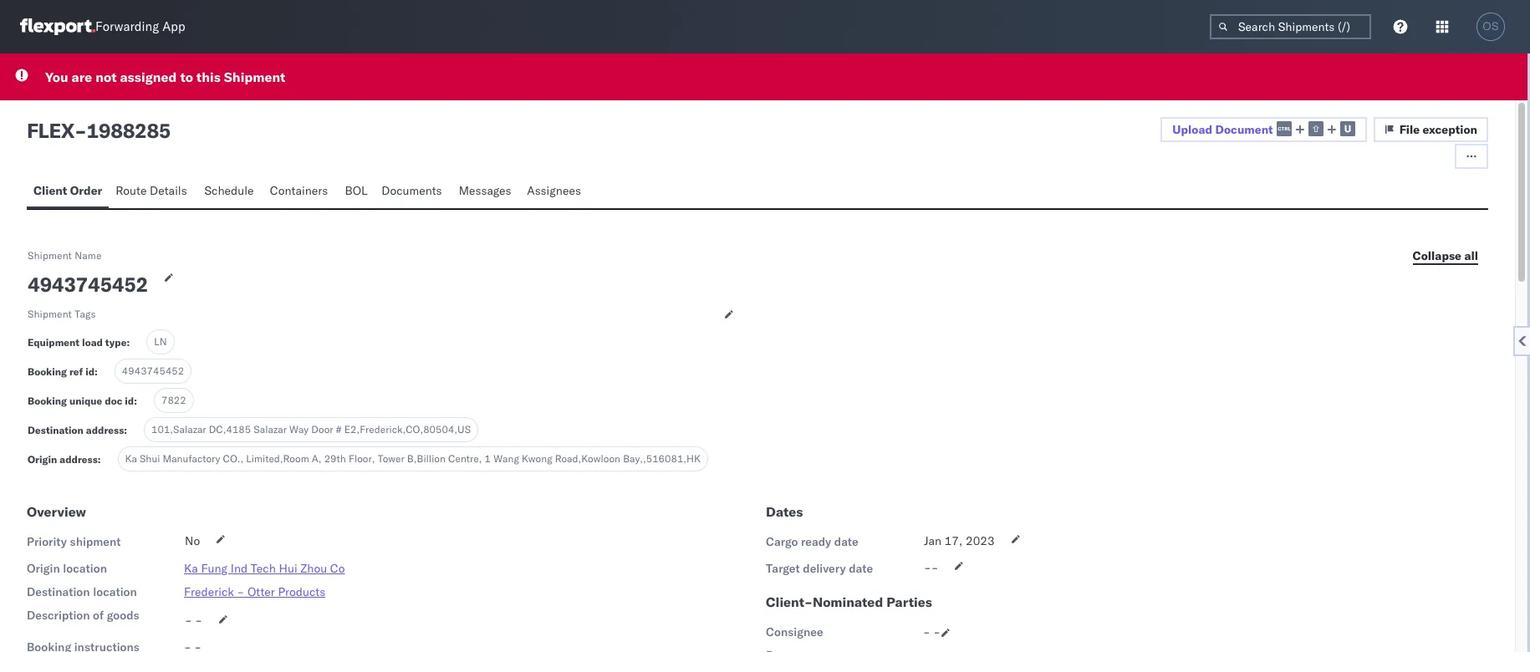 Task type: vqa. For each thing, say whether or not it's contained in the screenshot.
the bottom 4943745452
yes



Task type: locate. For each thing, give the bounding box(es) containing it.
destination for destination location
[[27, 584, 90, 599]]

route
[[116, 183, 147, 198]]

all
[[1464, 248, 1478, 263]]

- - down the frederick
[[185, 613, 202, 628]]

1 vertical spatial destination
[[27, 584, 90, 599]]

0 vertical spatial origin
[[28, 453, 57, 466]]

1 vertical spatial 4943745452
[[122, 365, 184, 377]]

fung
[[201, 561, 228, 576]]

: down booking unique doc id :
[[124, 424, 127, 436]]

date for cargo ready date
[[834, 534, 858, 549]]

flexport. image
[[20, 18, 95, 35]]

ready
[[801, 534, 831, 549]]

documents
[[382, 183, 442, 198]]

location
[[63, 561, 107, 576], [93, 584, 137, 599]]

1 vertical spatial address
[[60, 453, 98, 466]]

booking left ref at the left bottom
[[28, 365, 67, 378]]

1 horizontal spatial - -
[[923, 625, 941, 640]]

are
[[72, 69, 92, 85]]

17,
[[945, 533, 963, 548]]

-
[[74, 118, 86, 143], [924, 560, 931, 575], [931, 560, 938, 575], [237, 584, 244, 599], [185, 613, 192, 628], [195, 613, 202, 628], [923, 625, 930, 640], [933, 625, 941, 640]]

priority shipment
[[27, 534, 121, 549]]

1 vertical spatial origin
[[27, 561, 60, 576]]

shipment left name on the left top of page
[[28, 249, 72, 262]]

shipment name
[[28, 249, 102, 262]]

ln
[[154, 335, 167, 348]]

101,salazar dc,4185 salazar way  door # e2,frederick,co,80504,us
[[151, 423, 471, 436]]

0 vertical spatial location
[[63, 561, 107, 576]]

1 vertical spatial id
[[125, 395, 134, 407]]

shipment right the this
[[224, 69, 285, 85]]

address
[[86, 424, 124, 436], [60, 453, 98, 466]]

forwarding
[[95, 19, 159, 35]]

1 horizontal spatial id
[[125, 395, 134, 407]]

booking down booking ref id :
[[28, 395, 67, 407]]

0 vertical spatial date
[[834, 534, 858, 549]]

2 booking from the top
[[28, 395, 67, 407]]

assignees
[[527, 183, 581, 198]]

unique
[[69, 395, 102, 407]]

0 horizontal spatial id
[[85, 365, 95, 378]]

destination address :
[[28, 424, 127, 436]]

cargo ready date
[[766, 534, 858, 549]]

jan 17, 2023
[[924, 533, 995, 548]]

client
[[33, 183, 67, 198]]

destination for destination address :
[[28, 424, 83, 436]]

#
[[336, 423, 342, 436]]

os button
[[1472, 8, 1510, 46]]

0 vertical spatial ka
[[125, 452, 137, 465]]

ind
[[231, 561, 248, 576]]

- -
[[185, 613, 202, 628], [923, 625, 941, 640]]

floor,
[[349, 452, 375, 465]]

0 vertical spatial 4943745452
[[28, 272, 148, 297]]

frederick
[[184, 584, 234, 599]]

name
[[75, 249, 102, 262]]

- - down parties
[[923, 625, 941, 640]]

4943745452 down ln
[[122, 365, 184, 377]]

tags
[[75, 308, 96, 320]]

address down destination address :
[[60, 453, 98, 466]]

forwarding app
[[95, 19, 185, 35]]

of
[[93, 608, 104, 623]]

this
[[196, 69, 221, 85]]

0 horizontal spatial ka
[[125, 452, 137, 465]]

1 vertical spatial location
[[93, 584, 137, 599]]

messages button
[[452, 176, 520, 208]]

assignees button
[[520, 176, 591, 208]]

destination
[[28, 424, 83, 436], [27, 584, 90, 599]]

tower
[[378, 452, 404, 465]]

upload document
[[1173, 122, 1273, 137]]

co
[[330, 561, 345, 576]]

shui
[[140, 452, 160, 465]]

date right ready
[[834, 534, 858, 549]]

cargo
[[766, 534, 798, 549]]

- - for consignee
[[923, 625, 941, 640]]

target
[[766, 561, 800, 576]]

0 vertical spatial address
[[86, 424, 124, 436]]

101,salazar
[[151, 423, 206, 436]]

1 booking from the top
[[28, 365, 67, 378]]

address for destination address
[[86, 424, 124, 436]]

ka left fung at the left bottom
[[184, 561, 198, 576]]

booking for booking ref id :
[[28, 365, 67, 378]]

documents button
[[375, 176, 452, 208]]

origin down destination address :
[[28, 453, 57, 466]]

id right doc
[[125, 395, 134, 407]]

1988285
[[86, 118, 171, 143]]

destination up 'origin address :'
[[28, 424, 83, 436]]

location up 'destination location'
[[63, 561, 107, 576]]

shipment
[[224, 69, 285, 85], [28, 249, 72, 262], [28, 308, 72, 320]]

1 horizontal spatial ka
[[184, 561, 198, 576]]

origin down priority
[[27, 561, 60, 576]]

2023
[[966, 533, 995, 548]]

order
[[70, 183, 102, 198]]

1 vertical spatial shipment
[[28, 249, 72, 262]]

Search Shipments (/) text field
[[1210, 14, 1371, 39]]

file exception button
[[1373, 117, 1488, 142], [1373, 117, 1488, 142]]

centre,
[[448, 452, 482, 465]]

tech
[[251, 561, 276, 576]]

: right doc
[[134, 395, 137, 407]]

destination location
[[27, 584, 137, 599]]

2 vertical spatial shipment
[[28, 308, 72, 320]]

origin
[[28, 453, 57, 466], [27, 561, 60, 576]]

0 vertical spatial booking
[[28, 365, 67, 378]]

file exception
[[1399, 122, 1477, 137]]

forwarding app link
[[20, 18, 185, 35]]

1 vertical spatial booking
[[28, 395, 67, 407]]

doc
[[105, 395, 122, 407]]

bol button
[[338, 176, 375, 208]]

0 horizontal spatial - -
[[185, 613, 202, 628]]

shipment up equipment
[[28, 308, 72, 320]]

7822
[[161, 394, 186, 406]]

4943745452 down name on the left top of page
[[28, 272, 148, 297]]

origin address :
[[28, 453, 101, 466]]

id right ref at the left bottom
[[85, 365, 95, 378]]

date up client-nominated parties
[[849, 561, 873, 576]]

1 vertical spatial ka
[[184, 561, 198, 576]]

date
[[834, 534, 858, 549], [849, 561, 873, 576]]

equipment load type :
[[28, 336, 130, 349]]

shipment for shipment name
[[28, 249, 72, 262]]

0 vertical spatial id
[[85, 365, 95, 378]]

kwong
[[522, 452, 552, 465]]

location up goods
[[93, 584, 137, 599]]

client order button
[[27, 176, 109, 208]]

: right ref at the left bottom
[[95, 365, 98, 378]]

collapse all
[[1413, 248, 1478, 263]]

route details
[[116, 183, 187, 198]]

e2,frederick,co,80504,us
[[344, 423, 471, 436]]

goods
[[107, 608, 139, 623]]

1 vertical spatial date
[[849, 561, 873, 576]]

zhou
[[300, 561, 327, 576]]

collapse
[[1413, 248, 1462, 263]]

address down doc
[[86, 424, 124, 436]]

delivery
[[803, 561, 846, 576]]

overview
[[27, 503, 86, 520]]

0 vertical spatial destination
[[28, 424, 83, 436]]

4943745452
[[28, 272, 148, 297], [122, 365, 184, 377]]

road,kowloon
[[555, 452, 620, 465]]

flex - 1988285
[[27, 118, 171, 143]]

ka left the shui
[[125, 452, 137, 465]]

29th
[[324, 452, 346, 465]]

destination up description
[[27, 584, 90, 599]]

: down destination address :
[[98, 453, 101, 466]]



Task type: describe. For each thing, give the bounding box(es) containing it.
containers
[[270, 183, 328, 198]]

parties
[[886, 594, 932, 610]]

shipment for shipment tags
[[28, 308, 72, 320]]

you
[[45, 69, 68, 85]]

b,billion
[[407, 452, 446, 465]]

dc,4185
[[209, 423, 251, 436]]

description of goods
[[27, 608, 139, 623]]

client order
[[33, 183, 102, 198]]

app
[[162, 19, 185, 35]]

ka fung ind tech hui zhou co
[[184, 561, 345, 576]]

frederick - otter products
[[184, 584, 325, 599]]

a,
[[312, 452, 322, 465]]

4943745452 for shipment name
[[28, 272, 148, 297]]

door
[[311, 423, 333, 436]]

bay,,516081,hk
[[623, 452, 701, 465]]

products
[[278, 584, 325, 599]]

nominated
[[813, 594, 883, 610]]

limited,room
[[246, 452, 309, 465]]

jan
[[924, 533, 941, 548]]

manufactory
[[163, 452, 220, 465]]

assigned
[[120, 69, 177, 85]]

booking unique doc id :
[[28, 395, 137, 407]]

1
[[485, 452, 491, 465]]

0 vertical spatial shipment
[[224, 69, 285, 85]]

messages
[[459, 183, 511, 198]]

shipment
[[70, 534, 121, 549]]

collapse all button
[[1403, 243, 1488, 268]]

client-
[[766, 594, 813, 610]]

otter
[[247, 584, 275, 599]]

ka for ka shui manufactory co., limited,room a, 29th floor, tower b,billion centre, 1 wang kwong road,kowloon bay,,516081,hk
[[125, 452, 137, 465]]

location for destination location
[[93, 584, 137, 599]]

to
[[180, 69, 193, 85]]

address for origin address
[[60, 453, 98, 466]]

--
[[924, 560, 938, 575]]

upload document button
[[1161, 117, 1367, 142]]

file
[[1399, 122, 1420, 137]]

origin for origin location
[[27, 561, 60, 576]]

client-nominated parties
[[766, 594, 932, 610]]

bol
[[345, 183, 368, 198]]

target delivery date
[[766, 561, 873, 576]]

4943745452 for booking ref id
[[122, 365, 184, 377]]

booking for booking unique doc id :
[[28, 395, 67, 407]]

origin location
[[27, 561, 107, 576]]

ref
[[69, 365, 83, 378]]

upload
[[1173, 122, 1212, 137]]

- - for description of goods
[[185, 613, 202, 628]]

you are not assigned to this shipment
[[45, 69, 285, 85]]

booking ref id :
[[28, 365, 98, 378]]

flex
[[27, 118, 74, 143]]

location for origin location
[[63, 561, 107, 576]]

priority
[[27, 534, 67, 549]]

salazar
[[254, 423, 287, 436]]

route details button
[[109, 176, 198, 208]]

containers button
[[263, 176, 338, 208]]

frederick - otter products link
[[184, 584, 325, 599]]

type
[[105, 336, 127, 349]]

date for target delivery date
[[849, 561, 873, 576]]

os
[[1483, 20, 1499, 33]]

not
[[95, 69, 117, 85]]

shipment tags
[[28, 308, 96, 320]]

consignee
[[766, 625, 823, 640]]

wang
[[493, 452, 519, 465]]

origin for origin address :
[[28, 453, 57, 466]]

ka shui manufactory co., limited,room a, 29th floor, tower b,billion centre, 1 wang kwong road,kowloon bay,,516081,hk
[[125, 452, 701, 465]]

no
[[185, 533, 200, 548]]

equipment
[[28, 336, 79, 349]]

: left ln
[[127, 336, 130, 349]]

ka fung ind tech hui zhou co link
[[184, 561, 345, 576]]

hui
[[279, 561, 297, 576]]

load
[[82, 336, 103, 349]]

document
[[1215, 122, 1273, 137]]

ka for ka fung ind tech hui zhou co
[[184, 561, 198, 576]]

schedule
[[204, 183, 254, 198]]

details
[[150, 183, 187, 198]]



